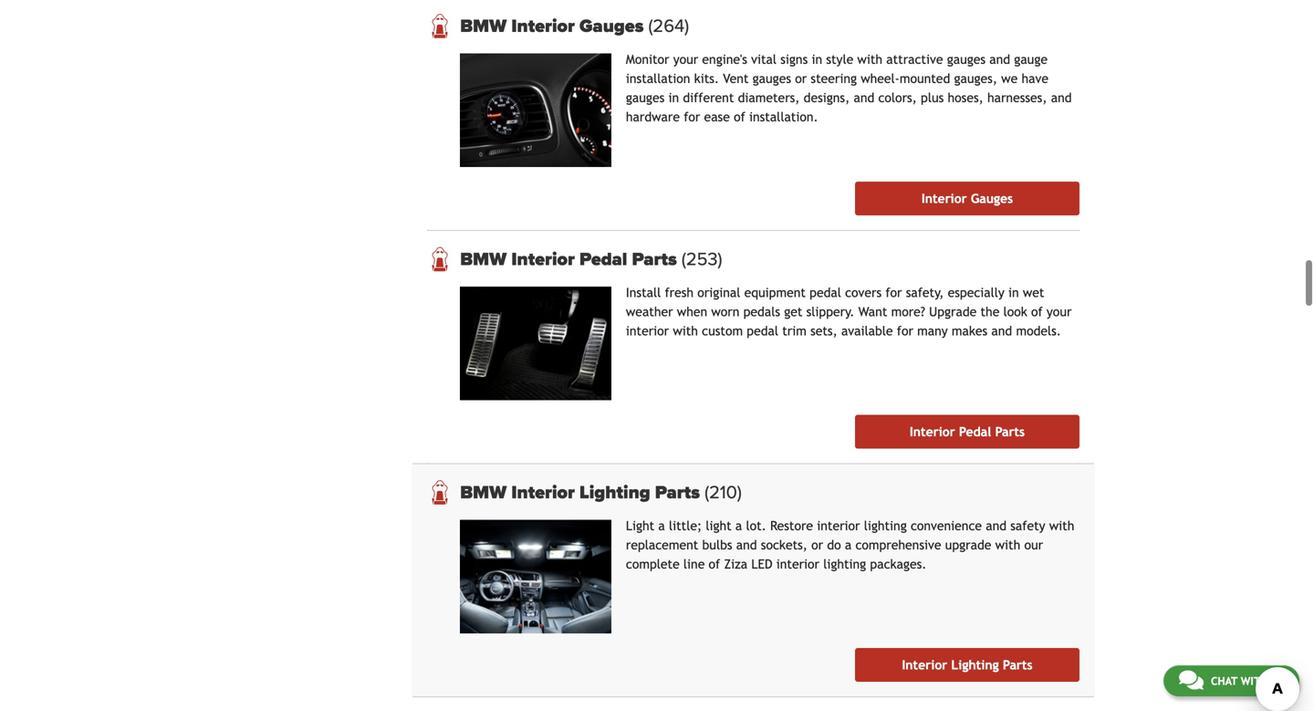 Task type: locate. For each thing, give the bounding box(es) containing it.
in up look
[[1009, 285, 1020, 300]]

0 vertical spatial or
[[795, 71, 807, 86]]

for down more?
[[897, 324, 914, 338]]

1 horizontal spatial pedal
[[959, 425, 992, 439]]

0 vertical spatial for
[[684, 110, 701, 124]]

we
[[1002, 71, 1018, 86]]

available
[[842, 324, 893, 338]]

pedals
[[744, 304, 781, 319]]

vent
[[723, 71, 749, 86]]

with down when
[[673, 324, 698, 338]]

0 horizontal spatial gauges
[[626, 90, 665, 105]]

of right ease
[[734, 110, 746, 124]]

comprehensive
[[856, 538, 942, 552]]

and down the wheel-
[[854, 90, 875, 105]]

with left our
[[996, 538, 1021, 552]]

1 horizontal spatial a
[[736, 519, 742, 533]]

bmw for bmw                                                                                    interior pedal parts
[[460, 248, 507, 270]]

1 vertical spatial lighting
[[952, 658, 999, 672]]

0 vertical spatial your
[[674, 52, 699, 67]]

parts
[[632, 248, 677, 270], [996, 425, 1025, 439], [655, 482, 700, 503], [1003, 658, 1033, 672]]

us
[[1272, 675, 1285, 687]]

or
[[795, 71, 807, 86], [812, 538, 824, 552]]

lighting
[[580, 482, 651, 503], [952, 658, 999, 672]]

1 vertical spatial or
[[812, 538, 824, 552]]

designs,
[[804, 90, 850, 105]]

in inside install fresh original equipment pedal covers for safety, especially in wet weather when worn pedals get slippery. want more? upgrade the look of your interior with custom pedal trim sets, available for many makes and models.
[[1009, 285, 1020, 300]]

interior pedal parts link
[[855, 415, 1080, 449]]

original
[[698, 285, 741, 300]]

worn
[[712, 304, 740, 319]]

and left safety
[[986, 519, 1007, 533]]

bmw for bmw                                                                                    interior lighting parts
[[460, 482, 507, 503]]

more?
[[892, 304, 926, 319]]

signs
[[781, 52, 808, 67]]

interior
[[512, 15, 575, 37], [922, 191, 967, 206], [512, 248, 575, 270], [910, 425, 956, 439], [512, 482, 575, 503], [902, 658, 948, 672]]

lighting up comprehensive
[[864, 519, 907, 533]]

lighting
[[864, 519, 907, 533], [824, 557, 867, 571]]

0 vertical spatial in
[[812, 52, 823, 67]]

0 vertical spatial pedal
[[580, 248, 628, 270]]

in left style at the right top of page
[[812, 52, 823, 67]]

and
[[990, 52, 1011, 67], [854, 90, 875, 105], [1052, 90, 1072, 105], [992, 324, 1013, 338], [986, 519, 1007, 533], [737, 538, 757, 552]]

0 horizontal spatial in
[[669, 90, 679, 105]]

interior gauges
[[922, 191, 1014, 206]]

0 vertical spatial interior
[[626, 324, 669, 338]]

or down signs
[[795, 71, 807, 86]]

1 vertical spatial bmw
[[460, 248, 507, 270]]

1 vertical spatial gauges
[[971, 191, 1014, 206]]

equipment
[[745, 285, 806, 300]]

0 vertical spatial bmw
[[460, 15, 507, 37]]

0 horizontal spatial gauges
[[580, 15, 644, 37]]

bulbs
[[703, 538, 733, 552]]

2 vertical spatial in
[[1009, 285, 1020, 300]]

packages.
[[870, 557, 927, 571]]

weather
[[626, 304, 673, 319]]

bmw                                                                                    interior gauges link
[[460, 15, 1080, 37]]

of
[[734, 110, 746, 124], [1032, 304, 1043, 319], [709, 557, 721, 571]]

your up models.
[[1047, 304, 1072, 319]]

interior lighting parts link
[[855, 648, 1080, 682]]

chat with us link
[[1164, 666, 1300, 697]]

lighting down do
[[824, 557, 867, 571]]

when
[[677, 304, 708, 319]]

1 vertical spatial your
[[1047, 304, 1072, 319]]

pedal
[[810, 285, 842, 300], [747, 324, 779, 338]]

for left ease
[[684, 110, 701, 124]]

interior down weather
[[626, 324, 669, 338]]

2 vertical spatial of
[[709, 557, 721, 571]]

harnesses,
[[988, 90, 1048, 105]]

diameters,
[[738, 90, 800, 105]]

gauges
[[580, 15, 644, 37], [971, 191, 1014, 206]]

2 vertical spatial gauges
[[626, 90, 665, 105]]

your up kits.
[[674, 52, 699, 67]]

light
[[626, 519, 655, 533]]

with up the wheel-
[[858, 52, 883, 67]]

1 bmw from the top
[[460, 15, 507, 37]]

gauges up the 'hardware'
[[626, 90, 665, 105]]

2 horizontal spatial gauges
[[947, 52, 986, 67]]

of up models.
[[1032, 304, 1043, 319]]

1 horizontal spatial your
[[1047, 304, 1072, 319]]

1 horizontal spatial of
[[734, 110, 746, 124]]

gauge
[[1015, 52, 1048, 67]]

install fresh original equipment pedal covers for safety, especially in wet weather when worn pedals get slippery. want more? upgrade the look of your interior with custom pedal trim sets, available for many makes and models.
[[626, 285, 1072, 338]]

0 vertical spatial pedal
[[810, 285, 842, 300]]

2 vertical spatial for
[[897, 324, 914, 338]]

convenience
[[911, 519, 982, 533]]

vital
[[752, 52, 777, 67]]

light
[[706, 519, 732, 533]]

0 vertical spatial of
[[734, 110, 746, 124]]

plus
[[921, 90, 944, 105]]

1 vertical spatial of
[[1032, 304, 1043, 319]]

2 horizontal spatial of
[[1032, 304, 1043, 319]]

0 horizontal spatial or
[[795, 71, 807, 86]]

for inside monitor your engine's vital signs in style with attractive gauges and gauge installation kits. vent gauges or steering wheel-mounted gauges, we have gauges in different diameters, designs, and colors, plus hoses, harnesses, and hardware for ease of installation.
[[684, 110, 701, 124]]

bmw                                                                                    interior lighting parts link
[[460, 482, 1080, 503]]

2 bmw from the top
[[460, 248, 507, 270]]

wet
[[1023, 285, 1045, 300]]

for
[[684, 110, 701, 124], [886, 285, 902, 300], [897, 324, 914, 338]]

0 horizontal spatial pedal
[[747, 324, 779, 338]]

and down the at the right top of the page
[[992, 324, 1013, 338]]

a
[[659, 519, 665, 533], [736, 519, 742, 533], [845, 538, 852, 552]]

interior lighting parts thumbnail image image
[[460, 520, 612, 634]]

a left lot.
[[736, 519, 742, 533]]

0 horizontal spatial of
[[709, 557, 721, 571]]

1 horizontal spatial or
[[812, 538, 824, 552]]

with
[[858, 52, 883, 67], [673, 324, 698, 338], [1050, 519, 1075, 533], [996, 538, 1021, 552], [1241, 675, 1268, 687]]

and inside install fresh original equipment pedal covers for safety, especially in wet weather when worn pedals get slippery. want more? upgrade the look of your interior with custom pedal trim sets, available for many makes and models.
[[992, 324, 1013, 338]]

1 horizontal spatial pedal
[[810, 285, 842, 300]]

kits.
[[694, 71, 719, 86]]

and up we
[[990, 52, 1011, 67]]

1 horizontal spatial lighting
[[952, 658, 999, 672]]

0 horizontal spatial your
[[674, 52, 699, 67]]

and right harnesses,
[[1052, 90, 1072, 105]]

pedal up slippery.
[[810, 285, 842, 300]]

1 vertical spatial lighting
[[824, 557, 867, 571]]

0 vertical spatial gauges
[[947, 52, 986, 67]]

or left do
[[812, 538, 824, 552]]

1 vertical spatial pedal
[[959, 425, 992, 439]]

replacement
[[626, 538, 699, 552]]

slippery.
[[807, 304, 855, 319]]

gauges up the diameters,
[[753, 71, 792, 86]]

3 bmw from the top
[[460, 482, 507, 503]]

of down bulbs
[[709, 557, 721, 571]]

get
[[784, 304, 803, 319]]

0 horizontal spatial lighting
[[580, 482, 651, 503]]

a right do
[[845, 538, 852, 552]]

interior up do
[[817, 519, 860, 533]]

attractive
[[887, 52, 944, 67]]

2 vertical spatial bmw
[[460, 482, 507, 503]]

or inside monitor your engine's vital signs in style with attractive gauges and gauge installation kits. vent gauges or steering wheel-mounted gauges, we have gauges in different diameters, designs, and colors, plus hoses, harnesses, and hardware for ease of installation.
[[795, 71, 807, 86]]

in
[[812, 52, 823, 67], [669, 90, 679, 105], [1009, 285, 1020, 300]]

your inside install fresh original equipment pedal covers for safety, especially in wet weather when worn pedals get slippery. want more? upgrade the look of your interior with custom pedal trim sets, available for many makes and models.
[[1047, 304, 1072, 319]]

gauges,
[[954, 71, 998, 86]]

interior down sockets,
[[777, 557, 820, 571]]

restore
[[771, 519, 814, 533]]

pedal down pedals
[[747, 324, 779, 338]]

monitor your engine's vital signs in style with attractive gauges and gauge installation kits. vent gauges or steering wheel-mounted gauges, we have gauges in different diameters, designs, and colors, plus hoses, harnesses, and hardware for ease of installation.
[[626, 52, 1072, 124]]

lighting inside 'link'
[[952, 658, 999, 672]]

1 vertical spatial gauges
[[753, 71, 792, 86]]

bmw
[[460, 15, 507, 37], [460, 248, 507, 270], [460, 482, 507, 503]]

bmw for bmw                                                                                    interior gauges
[[460, 15, 507, 37]]

2 horizontal spatial in
[[1009, 285, 1020, 300]]

our
[[1025, 538, 1044, 552]]

for up more?
[[886, 285, 902, 300]]

interior
[[626, 324, 669, 338], [817, 519, 860, 533], [777, 557, 820, 571]]

0 horizontal spatial pedal
[[580, 248, 628, 270]]

1 vertical spatial in
[[669, 90, 679, 105]]

your
[[674, 52, 699, 67], [1047, 304, 1072, 319]]

many
[[918, 324, 948, 338]]

gauges up gauges,
[[947, 52, 986, 67]]

a up replacement
[[659, 519, 665, 533]]

1 horizontal spatial in
[[812, 52, 823, 67]]

in down installation
[[669, 90, 679, 105]]

custom
[[702, 324, 743, 338]]



Task type: describe. For each thing, give the bounding box(es) containing it.
interior gauges thumbnail image image
[[460, 53, 612, 167]]

lot.
[[746, 519, 767, 533]]

complete
[[626, 557, 680, 571]]

bmw                                                                                    interior gauges
[[460, 15, 649, 37]]

hoses,
[[948, 90, 984, 105]]

with inside install fresh original equipment pedal covers for safety, especially in wet weather when worn pedals get slippery. want more? upgrade the look of your interior with custom pedal trim sets, available for many makes and models.
[[673, 324, 698, 338]]

sockets,
[[761, 538, 808, 552]]

upgrade
[[930, 304, 977, 319]]

safety,
[[906, 285, 944, 300]]

ziza
[[724, 557, 748, 571]]

0 horizontal spatial a
[[659, 519, 665, 533]]

sets,
[[811, 324, 838, 338]]

1 horizontal spatial gauges
[[753, 71, 792, 86]]

mounted
[[900, 71, 951, 86]]

of inside light a little; light a lot. restore interior lighting convenience and safety with replacement bulbs and sockets, or do a comprehensive upgrade with our complete line of ziza led interior lighting packages.
[[709, 557, 721, 571]]

do
[[827, 538, 841, 552]]

especially
[[948, 285, 1005, 300]]

safety
[[1011, 519, 1046, 533]]

style
[[827, 52, 854, 67]]

steering
[[811, 71, 857, 86]]

interior pedal parts
[[910, 425, 1025, 439]]

look
[[1004, 304, 1028, 319]]

chat with us
[[1211, 675, 1285, 687]]

0 vertical spatial lighting
[[580, 482, 651, 503]]

or inside light a little; light a lot. restore interior lighting convenience and safety with replacement bulbs and sockets, or do a comprehensive upgrade with our complete line of ziza led interior lighting packages.
[[812, 538, 824, 552]]

of inside monitor your engine's vital signs in style with attractive gauges and gauge installation kits. vent gauges or steering wheel-mounted gauges, we have gauges in different diameters, designs, and colors, plus hoses, harnesses, and hardware for ease of installation.
[[734, 110, 746, 124]]

with inside monitor your engine's vital signs in style with attractive gauges and gauge installation kits. vent gauges or steering wheel-mounted gauges, we have gauges in different diameters, designs, and colors, plus hoses, harnesses, and hardware for ease of installation.
[[858, 52, 883, 67]]

bmw                                                                                    interior lighting parts
[[460, 482, 705, 503]]

light a little; light a lot. restore interior lighting convenience and safety with replacement bulbs and sockets, or do a comprehensive upgrade with our complete line of ziza led interior lighting packages.
[[626, 519, 1075, 571]]

0 vertical spatial lighting
[[864, 519, 907, 533]]

interior gauges link
[[855, 182, 1080, 215]]

comments image
[[1179, 669, 1204, 691]]

ease
[[704, 110, 730, 124]]

covers
[[846, 285, 882, 300]]

interior lighting parts
[[902, 658, 1033, 672]]

and down lot.
[[737, 538, 757, 552]]

0 vertical spatial gauges
[[580, 15, 644, 37]]

with right safety
[[1050, 519, 1075, 533]]

2 horizontal spatial a
[[845, 538, 852, 552]]

hardware
[[626, 110, 680, 124]]

of inside install fresh original equipment pedal covers for safety, especially in wet weather when worn pedals get slippery. want more? upgrade the look of your interior with custom pedal trim sets, available for many makes and models.
[[1032, 304, 1043, 319]]

parts inside 'link'
[[1003, 658, 1033, 672]]

your inside monitor your engine's vital signs in style with attractive gauges and gauge installation kits. vent gauges or steering wheel-mounted gauges, we have gauges in different diameters, designs, and colors, plus hoses, harnesses, and hardware for ease of installation.
[[674, 52, 699, 67]]

install
[[626, 285, 661, 300]]

engine's
[[702, 52, 748, 67]]

the
[[981, 304, 1000, 319]]

1 vertical spatial for
[[886, 285, 902, 300]]

led
[[752, 557, 773, 571]]

fresh
[[665, 285, 694, 300]]

monitor
[[626, 52, 670, 67]]

1 horizontal spatial gauges
[[971, 191, 1014, 206]]

installation
[[626, 71, 691, 86]]

little;
[[669, 519, 702, 533]]

2 vertical spatial interior
[[777, 557, 820, 571]]

different
[[683, 90, 734, 105]]

makes
[[952, 324, 988, 338]]

trim
[[783, 324, 807, 338]]

line
[[684, 557, 705, 571]]

wheel-
[[861, 71, 900, 86]]

with left us
[[1241, 675, 1268, 687]]

upgrade
[[946, 538, 992, 552]]

1 vertical spatial pedal
[[747, 324, 779, 338]]

have
[[1022, 71, 1049, 86]]

interior inside install fresh original equipment pedal covers for safety, especially in wet weather when worn pedals get slippery. want more? upgrade the look of your interior with custom pedal trim sets, available for many makes and models.
[[626, 324, 669, 338]]

interior inside 'link'
[[902, 658, 948, 672]]

models.
[[1017, 324, 1062, 338]]

bmw                                                                                    interior pedal parts
[[460, 248, 682, 270]]

chat
[[1211, 675, 1238, 687]]

interior pedal parts thumbnail image image
[[460, 287, 612, 400]]

want
[[859, 304, 888, 319]]

bmw                                                                                    interior pedal parts link
[[460, 248, 1080, 270]]

colors,
[[879, 90, 917, 105]]

1 vertical spatial interior
[[817, 519, 860, 533]]

installation.
[[750, 110, 819, 124]]



Task type: vqa. For each thing, say whether or not it's contained in the screenshot.
About Us 'Link'
no



